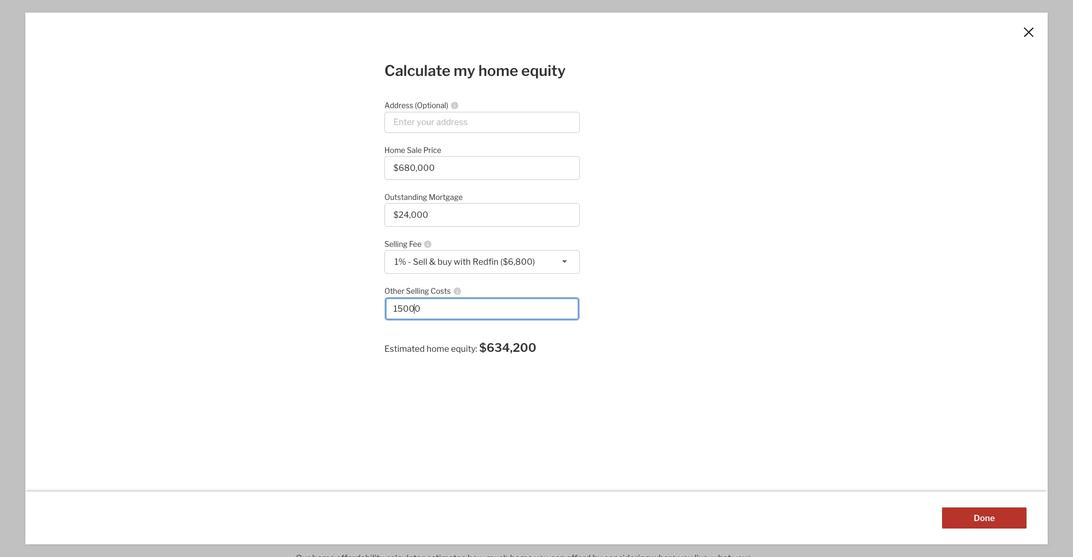 Task type: describe. For each thing, give the bounding box(es) containing it.
add a location to see homes that fit your budget
[[507, 293, 695, 303]]

0 vertical spatial or
[[412, 199, 418, 207]]

before
[[293, 139, 313, 147]]

do you have a home to sell?
[[293, 312, 402, 322]]

-
[[408, 257, 411, 267]]

Cash text field
[[302, 271, 444, 281]]

home sale price element
[[384, 140, 575, 156]]

1 horizontal spatial to
[[564, 293, 573, 303]]

done
[[974, 514, 995, 524]]

loan
[[340, 199, 352, 207]]

how
[[402, 11, 443, 34]]

you right when
[[363, 290, 374, 298]]

annual household income. required field. element
[[293, 97, 447, 114]]

add my home equity button
[[293, 332, 453, 353]]

buy
[[438, 257, 452, 267]]

calculate my home equity
[[384, 62, 566, 80]]

done button
[[942, 508, 1027, 529]]

sell?
[[384, 312, 402, 322]]

not
[[304, 208, 314, 216]]

mortgage
[[429, 193, 463, 202]]

outstanding
[[384, 193, 427, 202]]

with
[[454, 257, 471, 267]]

have
[[322, 312, 341, 322]]

address (optional)
[[384, 101, 448, 110]]

36% | comfortable
[[511, 202, 613, 216]]

equity for add my home equity
[[388, 337, 414, 347]]

mortgage
[[595, 252, 634, 262]]

costs
[[431, 287, 451, 296]]

include
[[333, 139, 355, 147]]

budget
[[667, 293, 695, 303]]

add my home equity
[[332, 337, 414, 347]]

0 vertical spatial can
[[560, 11, 592, 34]]

$360,640
[[511, 102, 642, 134]]

annual
[[293, 102, 321, 112]]

address
[[384, 101, 413, 110]]

i
[[596, 11, 602, 34]]

|
[[539, 202, 542, 216]]

1% - sell & buy with redfin ($6,800)
[[395, 257, 535, 267]]

$634,200
[[479, 341, 536, 355]]

home
[[384, 146, 405, 155]]

requires private mortgage
[[529, 252, 634, 262]]

but
[[293, 208, 303, 216]]

how much house can i afford?
[[402, 11, 671, 34]]

taxes.
[[315, 139, 332, 147]]

when
[[345, 290, 362, 298]]

any
[[356, 139, 367, 147]]

obligations
[[293, 199, 327, 207]]

1 vertical spatial like
[[333, 208, 343, 216]]

my for add
[[350, 337, 363, 347]]

1%
[[395, 257, 406, 267]]

cash
[[293, 290, 308, 298]]

equity:
[[451, 344, 477, 354]]

costs
[[316, 208, 332, 216]]

calculate my home equity dialog
[[25, 13, 1048, 545]]

monthly debts. required field. element
[[293, 157, 447, 173]]

estimated
[[384, 344, 425, 354]]

do
[[293, 312, 304, 322]]

City, neighborhood, or zip search field
[[293, 400, 453, 421]]

Other Selling Costs text field
[[393, 304, 571, 314]]

co-
[[368, 139, 378, 147]]

my for calculate
[[454, 62, 475, 80]]

add for add a location to see homes that fit your budget
[[507, 293, 523, 303]]

other
[[384, 287, 404, 296]]

cash. required field. element
[[293, 247, 447, 264]]

0 horizontal spatial can
[[321, 290, 332, 298]]

buyer's
[[378, 139, 399, 147]]

income.
[[401, 139, 424, 147]]

Annual household income text field
[[302, 120, 418, 130]]

($6,800)
[[500, 257, 535, 267]]

equity for calculate my home equity
[[521, 62, 566, 80]]



Task type: locate. For each thing, give the bounding box(es) containing it.
to left sell?
[[374, 312, 382, 322]]

selling fee
[[384, 240, 422, 249]]

1 vertical spatial or
[[374, 208, 380, 216]]

income
[[365, 102, 395, 112]]

fit
[[637, 293, 646, 303]]

your
[[647, 293, 665, 303]]

home inside estimated home equity: $634,200
[[427, 344, 449, 354]]

equity inside button
[[388, 337, 414, 347]]

Enter your address search field
[[384, 112, 580, 133]]

location
[[531, 293, 563, 303]]

you
[[309, 290, 320, 298], [363, 290, 374, 298], [306, 312, 320, 322]]

sell
[[413, 257, 427, 267]]

calculate
[[384, 62, 451, 80]]

price
[[423, 146, 441, 155]]

estimated home equity: $634,200
[[384, 341, 536, 355]]

36%
[[511, 202, 537, 216]]

1 horizontal spatial or
[[412, 199, 418, 207]]

obligations like loan and debt payments or alimony, but not costs like groceries or utilities.
[[293, 199, 443, 216]]

equity down how much house can i afford?
[[521, 62, 566, 80]]

household
[[322, 102, 364, 112]]

0 vertical spatial selling
[[384, 240, 408, 249]]

home sale price
[[384, 146, 441, 155]]

pay
[[333, 290, 344, 298]]

comfortable
[[545, 202, 613, 216]]

0 vertical spatial equity
[[521, 62, 566, 80]]

1 vertical spatial my
[[350, 337, 363, 347]]

add inside button
[[332, 337, 349, 347]]

/
[[422, 120, 425, 130]]

0 vertical spatial add
[[507, 293, 523, 303]]

a right have
[[343, 312, 348, 322]]

(optional)
[[415, 101, 448, 110]]

redfin
[[473, 257, 499, 267]]

0 horizontal spatial to
[[374, 312, 382, 322]]

0 vertical spatial a
[[525, 293, 529, 303]]

house
[[501, 11, 556, 34]]

much
[[447, 11, 497, 34]]

to
[[564, 293, 573, 303], [374, 312, 382, 322]]

you right cash
[[309, 290, 320, 298]]

see
[[575, 293, 589, 303]]

my inside dialog
[[454, 62, 475, 80]]

add
[[507, 293, 523, 303], [332, 337, 349, 347]]

13.9%
[[427, 234, 453, 244]]

and
[[353, 199, 364, 207]]

groceries
[[345, 208, 373, 216]]

1 horizontal spatial a
[[525, 293, 529, 303]]

payments
[[381, 199, 410, 207]]

that
[[619, 293, 635, 303]]

1 vertical spatial add
[[332, 337, 349, 347]]

can
[[560, 11, 592, 34], [321, 290, 332, 298]]

a
[[525, 293, 529, 303], [343, 312, 348, 322]]

selling up 1%
[[384, 240, 408, 249]]

None range field
[[511, 221, 730, 235]]

1 vertical spatial a
[[343, 312, 348, 322]]

other selling costs
[[384, 287, 451, 296]]

outstanding mortgage element
[[384, 187, 575, 203]]

0 horizontal spatial a
[[343, 312, 348, 322]]

afford?
[[606, 11, 671, 34]]

my down do you have a home to sell?
[[350, 337, 363, 347]]

can left i
[[560, 11, 592, 34]]

0 vertical spatial like
[[328, 199, 338, 207]]

/ year
[[422, 120, 444, 130]]

home
[[478, 62, 518, 80], [349, 312, 372, 322], [364, 337, 387, 347], [427, 344, 449, 354]]

1 horizontal spatial can
[[560, 11, 592, 34]]

debt
[[366, 199, 379, 207]]

add down do you have a home to sell?
[[332, 337, 349, 347]]

my inside button
[[350, 337, 363, 347]]

add for add my home equity
[[332, 337, 349, 347]]

you for a
[[306, 312, 320, 322]]

or down debt
[[374, 208, 380, 216]]

sale
[[407, 146, 422, 155]]

like left loan
[[328, 199, 338, 207]]

0 horizontal spatial add
[[332, 337, 349, 347]]

selling
[[384, 240, 408, 249], [406, 287, 429, 296]]

can left pay
[[321, 290, 332, 298]]

like down loan
[[333, 208, 343, 216]]

a left the location
[[525, 293, 529, 303]]

equity
[[521, 62, 566, 80], [388, 337, 414, 347]]

add left the location
[[507, 293, 523, 303]]

equity down sell?
[[388, 337, 414, 347]]

1 vertical spatial equity
[[388, 337, 414, 347]]

1 horizontal spatial add
[[507, 293, 523, 303]]

annual household income
[[293, 102, 395, 112]]

outstanding mortgage
[[384, 193, 463, 202]]

alimony,
[[419, 199, 443, 207]]

home inside button
[[364, 337, 387, 347]]

0 horizontal spatial equity
[[388, 337, 414, 347]]

1 horizontal spatial equity
[[521, 62, 566, 80]]

to left see
[[564, 293, 573, 303]]

utilities.
[[381, 208, 404, 216]]

private
[[566, 252, 593, 262]]

selling right other
[[406, 287, 429, 296]]

close.
[[375, 290, 392, 298]]

year
[[426, 120, 444, 130]]

fee
[[409, 240, 422, 249]]

requires
[[529, 252, 564, 262]]

my
[[454, 62, 475, 80], [350, 337, 363, 347]]

or
[[412, 199, 418, 207], [374, 208, 380, 216]]

homes
[[590, 293, 617, 303]]

like
[[328, 199, 338, 207], [333, 208, 343, 216]]

0 vertical spatial my
[[454, 62, 475, 80]]

equity inside dialog
[[521, 62, 566, 80]]

or left alimony,
[[412, 199, 418, 207]]

0 vertical spatial to
[[564, 293, 573, 303]]

1 horizontal spatial my
[[454, 62, 475, 80]]

1 vertical spatial can
[[321, 290, 332, 298]]

cash you can pay when you close.
[[293, 290, 392, 298]]

Home Sale Price text field
[[393, 163, 571, 173]]

my right calculate
[[454, 62, 475, 80]]

0 horizontal spatial my
[[350, 337, 363, 347]]

0 horizontal spatial or
[[374, 208, 380, 216]]

before taxes. include any co-buyer's income.
[[293, 139, 424, 147]]

1 vertical spatial to
[[374, 312, 382, 322]]

Outstanding Mortgage text field
[[393, 210, 571, 220]]

&
[[429, 257, 436, 267]]

you for pay
[[309, 290, 320, 298]]

1 vertical spatial selling
[[406, 287, 429, 296]]

you right do
[[306, 312, 320, 322]]



Task type: vqa. For each thing, say whether or not it's contained in the screenshot.
'Places 1 Grocery, 37 Restaurants, 0 Parks'
no



